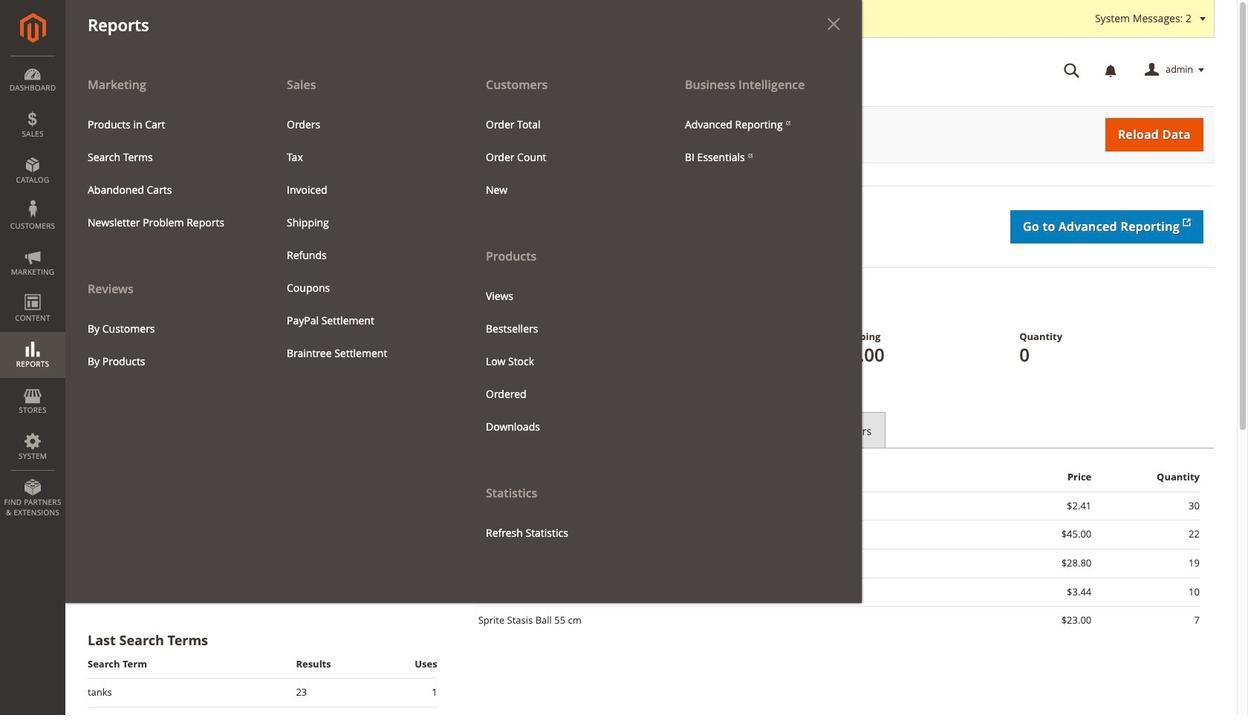 Task type: locate. For each thing, give the bounding box(es) containing it.
menu bar
[[0, 0, 862, 604]]

menu
[[65, 68, 862, 604], [65, 68, 265, 378], [464, 68, 663, 550], [77, 108, 253, 239], [276, 108, 453, 370], [475, 108, 652, 206], [674, 108, 851, 174], [475, 280, 652, 444], [77, 313, 253, 378]]



Task type: describe. For each thing, give the bounding box(es) containing it.
magento admin panel image
[[20, 13, 46, 43]]



Task type: vqa. For each thing, say whether or not it's contained in the screenshot.
menu
yes



